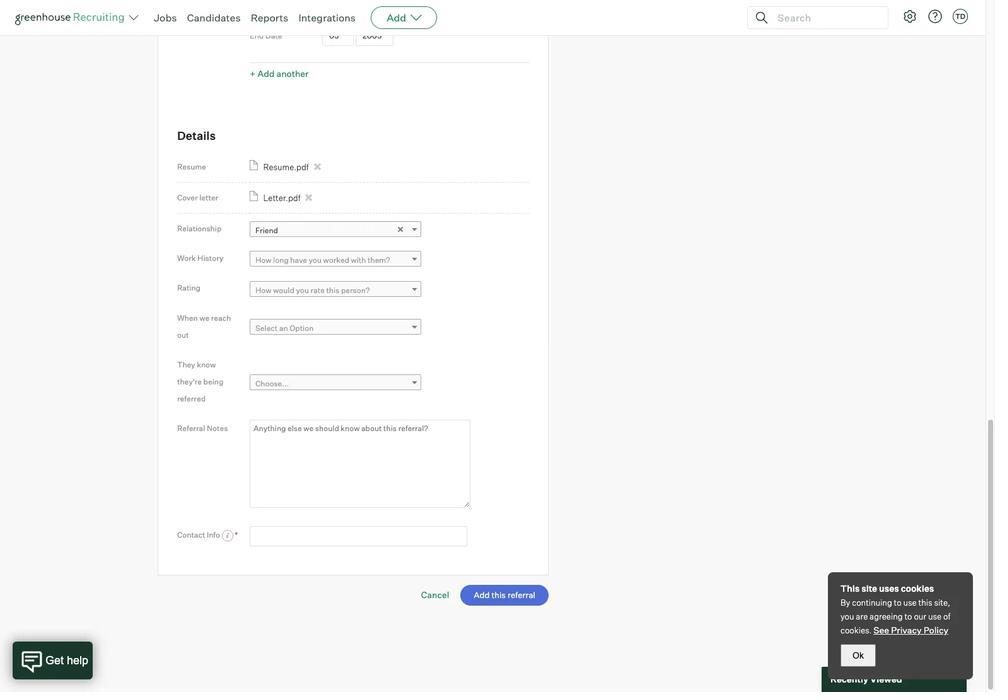 Task type: vqa. For each thing, say whether or not it's contained in the screenshot.
the
no



Task type: describe. For each thing, give the bounding box(es) containing it.
cover letter
[[177, 193, 218, 203]]

contact info
[[177, 531, 222, 540]]

rating
[[177, 284, 201, 293]]

history
[[198, 254, 224, 263]]

see
[[874, 625, 890, 636]]

candidates
[[187, 11, 241, 24]]

privacy
[[892, 625, 922, 636]]

reach
[[211, 313, 231, 323]]

reports
[[251, 11, 289, 24]]

1 vertical spatial use
[[929, 612, 942, 622]]

Search text field
[[775, 9, 877, 27]]

continuing
[[853, 598, 893, 608]]

how long have you worked with them?
[[256, 256, 390, 265]]

site,
[[935, 598, 951, 608]]

1 horizontal spatial to
[[905, 612, 913, 622]]

would
[[273, 286, 295, 295]]

start
[[250, 3, 268, 12]]

yyyy text field for start date
[[356, 0, 394, 18]]

an
[[279, 324, 288, 333]]

education element
[[250, 0, 529, 83]]

this site uses cookies
[[841, 584, 935, 594]]

yyyy text field for end date
[[356, 26, 394, 46]]

+ add another
[[250, 68, 309, 79]]

+ add another link
[[250, 68, 309, 79]]

they know they're being referred
[[177, 360, 224, 404]]

td
[[956, 12, 966, 21]]

Referral Notes text field
[[250, 420, 471, 508]]

ok
[[853, 651, 864, 661]]

choose...
[[256, 379, 289, 389]]

start date
[[250, 3, 286, 12]]

uses
[[880, 584, 900, 594]]

person?
[[341, 286, 370, 295]]

being
[[204, 377, 224, 387]]

*
[[235, 531, 238, 540]]

details
[[177, 129, 216, 143]]

referral notes
[[177, 424, 228, 433]]

recently viewed
[[831, 675, 903, 685]]

cancel
[[421, 590, 450, 601]]

friend link
[[250, 222, 422, 240]]

relationship
[[177, 224, 222, 233]]

friend
[[256, 226, 278, 236]]

cancel link
[[421, 590, 450, 601]]

they're
[[177, 377, 202, 387]]

how long have you worked with them? link
[[250, 251, 422, 270]]

recently
[[831, 675, 869, 685]]

you inside by continuing to use this site, you are agreeing to our use of cookies.
[[841, 612, 855, 622]]

this
[[841, 584, 860, 594]]

option
[[290, 324, 314, 333]]

know
[[197, 360, 216, 370]]

when
[[177, 313, 198, 323]]

see privacy policy
[[874, 625, 949, 636]]

select an option
[[256, 324, 314, 333]]

date for end date
[[266, 31, 282, 41]]

are
[[856, 612, 868, 622]]

agreeing
[[870, 612, 903, 622]]

add button
[[371, 6, 437, 29]]

end date
[[250, 31, 282, 41]]

contact
[[177, 531, 205, 540]]



Task type: locate. For each thing, give the bounding box(es) containing it.
they
[[177, 360, 195, 370]]

1 horizontal spatial this
[[919, 598, 933, 608]]

1 how from the top
[[256, 256, 272, 265]]

use
[[904, 598, 917, 608], [929, 612, 942, 622]]

add
[[387, 11, 406, 24], [258, 68, 275, 79]]

this inside by continuing to use this site, you are agreeing to our use of cookies.
[[919, 598, 933, 608]]

how for how long have you worked with them?
[[256, 256, 272, 265]]

greenhouse recruiting image
[[15, 10, 129, 25]]

MM text field
[[322, 0, 354, 18]]

letter
[[200, 193, 218, 203]]

to
[[895, 598, 902, 608], [905, 612, 913, 622]]

select
[[256, 324, 278, 333]]

0 vertical spatial add
[[387, 11, 406, 24]]

them?
[[368, 256, 390, 265]]

candidates link
[[187, 11, 241, 24]]

0 vertical spatial use
[[904, 598, 917, 608]]

referral
[[177, 424, 205, 433]]

we
[[200, 313, 210, 323]]

cover
[[177, 193, 198, 203]]

how left would
[[256, 286, 272, 295]]

you down by
[[841, 612, 855, 622]]

work
[[177, 254, 196, 263]]

add right mm text box
[[387, 11, 406, 24]]

0 horizontal spatial add
[[258, 68, 275, 79]]

notes
[[207, 424, 228, 433]]

policy
[[924, 625, 949, 636]]

by
[[841, 598, 851, 608]]

yyyy text field right mm text box
[[356, 0, 394, 18]]

1 vertical spatial this
[[919, 598, 933, 608]]

resume.pdf
[[264, 162, 309, 172]]

out
[[177, 330, 189, 340]]

1 vertical spatial add
[[258, 68, 275, 79]]

resume
[[177, 162, 206, 172]]

0 vertical spatial you
[[309, 256, 322, 265]]

how would you rate this person?
[[256, 286, 370, 295]]

0 horizontal spatial this
[[326, 286, 340, 295]]

0 vertical spatial yyyy text field
[[356, 0, 394, 18]]

our
[[915, 612, 927, 622]]

0 vertical spatial how
[[256, 256, 272, 265]]

configure image
[[903, 9, 918, 24]]

ok button
[[841, 645, 876, 668]]

this for use
[[919, 598, 933, 608]]

2 how from the top
[[256, 286, 272, 295]]

None text field
[[250, 527, 468, 547]]

td button
[[953, 9, 969, 24]]

how left long
[[256, 256, 272, 265]]

this for rate
[[326, 286, 340, 295]]

add right +
[[258, 68, 275, 79]]

referred
[[177, 394, 206, 404]]

info
[[207, 531, 220, 540]]

None file field
[[15, 631, 175, 644], [0, 647, 160, 660], [15, 631, 175, 644], [0, 647, 160, 660]]

0 vertical spatial date
[[269, 3, 286, 12]]

None submit
[[461, 586, 549, 606]]

add inside popup button
[[387, 11, 406, 24]]

0 vertical spatial to
[[895, 598, 902, 608]]

1 vertical spatial you
[[296, 286, 309, 295]]

YYYY text field
[[356, 0, 394, 18], [356, 26, 394, 46]]

end
[[250, 31, 264, 41]]

choose... link
[[250, 375, 422, 393]]

this right rate
[[326, 286, 340, 295]]

select an option link
[[250, 320, 422, 338]]

jobs link
[[154, 11, 177, 24]]

this
[[326, 286, 340, 295], [919, 598, 933, 608]]

date right start
[[269, 3, 286, 12]]

how would you rate this person? link
[[250, 281, 422, 300]]

how
[[256, 256, 272, 265], [256, 286, 272, 295]]

how inside how would you rate this person? link
[[256, 286, 272, 295]]

this up our
[[919, 598, 933, 608]]

how for how would you rate this person?
[[256, 286, 272, 295]]

date right end
[[266, 31, 282, 41]]

by continuing to use this site, you are agreeing to our use of cookies.
[[841, 598, 951, 636]]

when we reach out
[[177, 313, 231, 340]]

cookies
[[902, 584, 935, 594]]

0 horizontal spatial use
[[904, 598, 917, 608]]

date
[[269, 3, 286, 12], [266, 31, 282, 41]]

date for start date
[[269, 3, 286, 12]]

integrations
[[299, 11, 356, 24]]

integrations link
[[299, 11, 356, 24]]

you left rate
[[296, 286, 309, 295]]

jobs
[[154, 11, 177, 24]]

rate
[[311, 286, 325, 295]]

yyyy text field right mm text field
[[356, 26, 394, 46]]

to down uses
[[895, 598, 902, 608]]

MM text field
[[322, 26, 354, 46]]

1 horizontal spatial use
[[929, 612, 942, 622]]

have
[[290, 256, 307, 265]]

you right have on the left of page
[[309, 256, 322, 265]]

to left our
[[905, 612, 913, 622]]

0 horizontal spatial to
[[895, 598, 902, 608]]

site
[[862, 584, 878, 594]]

1 horizontal spatial add
[[387, 11, 406, 24]]

use left of
[[929, 612, 942, 622]]

long
[[273, 256, 289, 265]]

with
[[351, 256, 366, 265]]

letter.pdf
[[264, 193, 301, 203]]

1 vertical spatial to
[[905, 612, 913, 622]]

viewed
[[871, 675, 903, 685]]

worked
[[323, 256, 350, 265]]

1 vertical spatial yyyy text field
[[356, 26, 394, 46]]

how inside how long have you worked with them? link
[[256, 256, 272, 265]]

you
[[309, 256, 322, 265], [296, 286, 309, 295], [841, 612, 855, 622]]

0 vertical spatial this
[[326, 286, 340, 295]]

1 vertical spatial how
[[256, 286, 272, 295]]

use down cookies
[[904, 598, 917, 608]]

reports link
[[251, 11, 289, 24]]

1 vertical spatial date
[[266, 31, 282, 41]]

of
[[944, 612, 951, 622]]

see privacy policy link
[[874, 625, 949, 636]]

cookies.
[[841, 626, 872, 636]]

2 yyyy text field from the top
[[356, 26, 394, 46]]

1 yyyy text field from the top
[[356, 0, 394, 18]]

+
[[250, 68, 256, 79]]

td button
[[951, 6, 971, 27]]

add inside education element
[[258, 68, 275, 79]]

2 vertical spatial you
[[841, 612, 855, 622]]

work history
[[177, 254, 224, 263]]

another
[[277, 68, 309, 79]]



